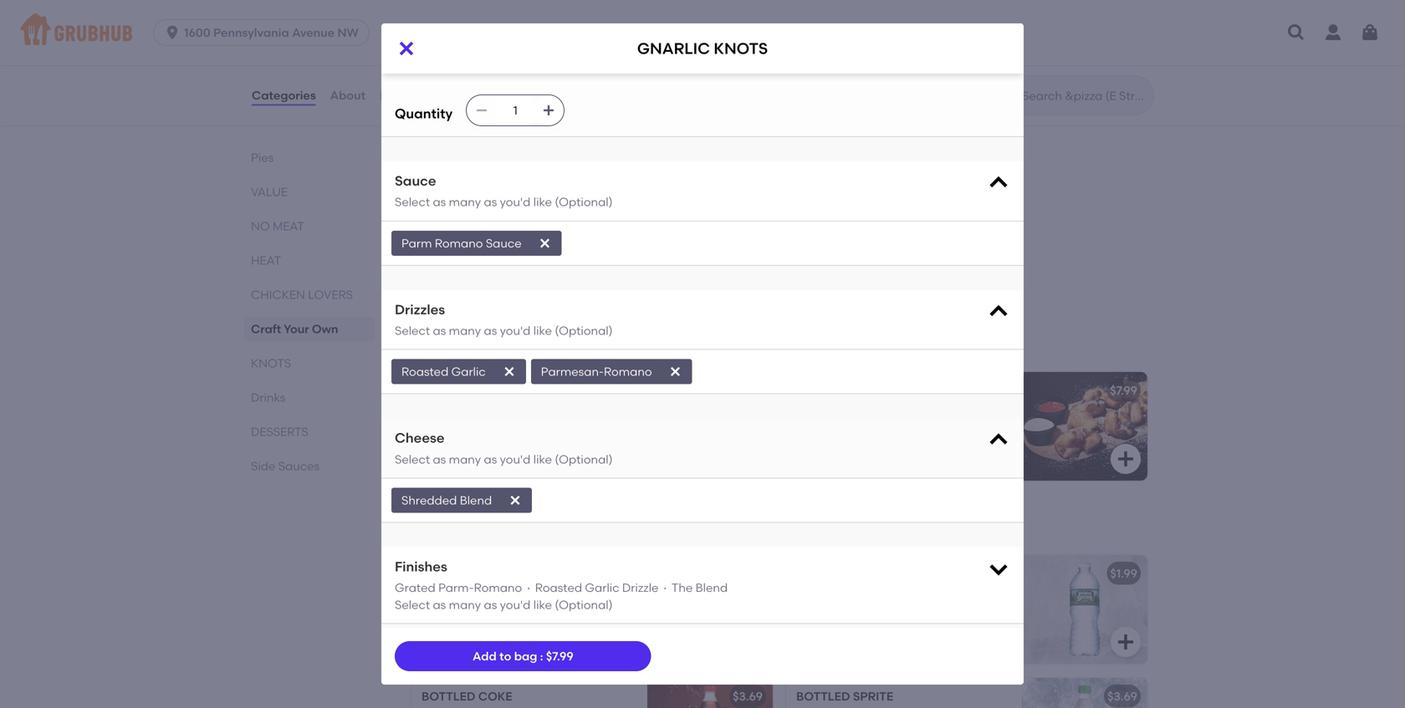 Task type: locate. For each thing, give the bounding box(es) containing it.
0 vertical spatial garlic
[[451, 365, 486, 379]]

0 vertical spatial craft your own
[[408, 151, 542, 172]]

1 horizontal spatial bottled
[[796, 690, 850, 704]]

main navigation navigation
[[0, 0, 1405, 65]]

svg image inside the 1600 pennsylvania avenue nw button
[[164, 24, 181, 41]]

0 horizontal spatial parm-
[[438, 581, 474, 595]]

0 horizontal spatial garlic
[[451, 365, 486, 379]]

puree,
[[947, 1, 983, 15]]

craft up below
[[422, 225, 461, 239]]

your up "sauce select as many as you'd like (optional)"
[[459, 151, 498, 172]]

many up the parm romano sauce on the left
[[449, 195, 481, 209]]

craft
[[408, 151, 455, 172], [251, 322, 281, 336]]

select down drizzles
[[395, 324, 430, 338]]

4 like from the top
[[534, 598, 552, 612]]

2 select from the top
[[395, 324, 430, 338]]

paired
[[395, 35, 432, 49]]

1 horizontal spatial $3.69
[[1108, 690, 1138, 704]]

romano for parmesan-
[[604, 365, 652, 379]]

1 horizontal spatial and
[[577, 35, 599, 49]]

many inside the drizzles select as many as you'd like (optional)
[[449, 324, 481, 338]]

no meat
[[251, 219, 304, 233]]

the
[[672, 581, 693, 595]]

bottled sprite image
[[1022, 678, 1148, 709]]

like
[[534, 195, 552, 209], [534, 324, 552, 338], [534, 452, 552, 467], [534, 598, 552, 612]]

select inside finishes grated parm-romano ∙ roasted garlic drizzle ∙ the blend select as many as you'd like (optional)
[[395, 598, 430, 612]]

1 horizontal spatial garlic
[[585, 581, 620, 595]]

2 craft from the top
[[422, 225, 461, 239]]

garlic up 'vegan knots'
[[451, 365, 486, 379]]

1 horizontal spatial a
[[653, 1, 661, 15]]

pennsylvania
[[213, 26, 289, 40]]

1 vertical spatial a
[[466, 18, 474, 32]]

parm- inside introducing our gnarlic knots: beginning with a creamy parm-romano sauce and aromatic garlic puree, topped with a hearty sprinkle of parm-romano. 'the blend' adds an enticing layer of flavor complexity. paired with both classic tomato and cool ranch dipping sauces, our gnarlic knots present a tantalizing mix of creamy, garlicky, and tangy in each bite.
[[577, 18, 612, 32]]

select down grated
[[395, 598, 430, 612]]

drinks up desserts
[[251, 391, 286, 405]]

2 horizontal spatial a
[[904, 35, 912, 49]]

own up "sauce select as many as you'd like (optional)"
[[502, 151, 542, 172]]

own for pizza
[[501, 201, 532, 215]]

our
[[463, 1, 482, 15], [757, 35, 776, 49]]

gnarlic
[[637, 39, 710, 58], [796, 384, 852, 398]]

knots
[[714, 39, 768, 58], [408, 333, 472, 354], [251, 356, 291, 371], [467, 384, 508, 398], [854, 384, 895, 398]]

of up the "tomato"
[[563, 18, 574, 32]]

3 many from the top
[[449, 452, 481, 467]]

0 horizontal spatial and
[[507, 52, 530, 66]]

as down grated
[[433, 598, 446, 612]]

0 vertical spatial gnarlic knots
[[637, 39, 768, 58]]

3 like from the top
[[534, 452, 552, 467]]

bottled left sprite
[[796, 690, 850, 704]]

you'd inside cheese select as many as you'd like (optional)
[[500, 452, 531, 467]]

of
[[563, 18, 574, 32], [859, 18, 870, 32], [395, 52, 406, 66]]

1 vertical spatial craft
[[422, 225, 461, 239]]

many inside finishes grated parm-romano ∙ roasted garlic drizzle ∙ the blend select as many as you'd like (optional)
[[449, 598, 481, 612]]

bottled coke image
[[648, 678, 773, 709]]

as down drizzles
[[433, 324, 446, 338]]

like inside "sauce select as many as you'd like (optional)"
[[534, 195, 552, 209]]

2 vertical spatial and
[[507, 52, 530, 66]]

complexity.
[[908, 18, 972, 32]]

1 horizontal spatial gnarlic
[[796, 384, 852, 398]]

svg image inside main navigation navigation
[[1287, 23, 1307, 43]]

many for drizzles
[[449, 324, 481, 338]]

gnarlic
[[485, 1, 526, 15], [779, 35, 820, 49]]

many up shredded blend
[[449, 452, 481, 467]]

own inside "craft your own by clicking below to add or remove toppings"
[[499, 225, 530, 239]]

(optional)
[[555, 195, 613, 209], [555, 324, 613, 338], [555, 452, 613, 467], [555, 598, 613, 612]]

1 vertical spatial gnarlic
[[779, 35, 820, 49]]

blend right "the"
[[696, 581, 728, 595]]

2 horizontal spatial and
[[831, 1, 853, 15]]

2 vertical spatial romano
[[474, 581, 522, 595]]

each
[[581, 52, 610, 66]]

of right 'layer' on the top right
[[859, 18, 870, 32]]

0 vertical spatial a
[[653, 1, 661, 15]]

1 vertical spatial parm-
[[438, 581, 474, 595]]

parm-
[[577, 18, 612, 32], [438, 581, 474, 595]]

own left pizza
[[501, 201, 532, 215]]

0 horizontal spatial gnarlic knots
[[637, 39, 768, 58]]

no
[[251, 219, 270, 233]]

a up romano.
[[653, 1, 661, 15]]

3 select from the top
[[395, 452, 430, 467]]

4 you'd from the top
[[500, 598, 531, 612]]

0 vertical spatial craft
[[422, 201, 462, 215]]

by
[[533, 225, 547, 239]]

$3.69
[[733, 690, 763, 704], [1108, 690, 1138, 704]]

$1.99
[[1111, 567, 1138, 581]]

0 vertical spatial roasted
[[402, 365, 449, 379]]

many up the roasted garlic
[[449, 324, 481, 338]]

many inside cheese select as many as you'd like (optional)
[[449, 452, 481, 467]]

our down an
[[757, 35, 776, 49]]

roasted up :
[[535, 581, 582, 595]]

your for pizza
[[464, 201, 498, 215]]

2 horizontal spatial of
[[859, 18, 870, 32]]

garlic left drizzle
[[585, 581, 620, 595]]

many inside "sauce select as many as you'd like (optional)"
[[449, 195, 481, 209]]

your down "chicken lovers"
[[284, 322, 309, 336]]

your inside "craft your own by clicking below to add or remove toppings"
[[463, 225, 496, 239]]

1 vertical spatial your
[[284, 322, 309, 336]]

4 many from the top
[[449, 598, 481, 612]]

bite.
[[613, 52, 638, 66]]

topped
[[395, 18, 437, 32]]

1 horizontal spatial craft your own
[[408, 151, 542, 172]]

1 horizontal spatial parm-
[[577, 18, 612, 32]]

0 vertical spatial gnarlic
[[637, 39, 710, 58]]

like for sauce
[[534, 195, 552, 209]]

0 vertical spatial parm-
[[577, 18, 612, 32]]

with up both
[[439, 18, 463, 32]]

nw
[[337, 26, 359, 40]]

romano for parm
[[435, 236, 483, 250]]

0 vertical spatial romano
[[435, 236, 483, 250]]

blend
[[460, 494, 492, 508], [696, 581, 728, 595]]

$1.99 button
[[786, 556, 1148, 664]]

meat
[[273, 219, 304, 233]]

craft your own pizza
[[422, 201, 569, 215]]

own
[[501, 201, 532, 215], [499, 225, 530, 239]]

0 horizontal spatial bottled
[[422, 690, 476, 704]]

like inside the drizzles select as many as you'd like (optional)
[[534, 324, 552, 338]]

1 horizontal spatial gnarlic knots
[[796, 384, 895, 398]]

categories
[[252, 88, 316, 102]]

3 you'd from the top
[[500, 452, 531, 467]]

select for sauce
[[395, 195, 430, 209]]

0 horizontal spatial drinks
[[251, 391, 286, 405]]

smartwater 1l
[[422, 567, 518, 581]]

a up both
[[466, 18, 474, 32]]

cbr button
[[786, 7, 1148, 116]]

with down dirty
[[434, 35, 458, 49]]

1 vertical spatial gnarlic knots
[[796, 384, 895, 398]]

drinks
[[251, 391, 286, 405], [408, 516, 464, 538]]

1 horizontal spatial your
[[459, 151, 498, 172]]

bottled coke
[[422, 690, 512, 704]]

1 like from the top
[[534, 195, 552, 209]]

sauce
[[794, 1, 828, 15]]

roasted inside finishes grated parm-romano ∙ roasted garlic drizzle ∙ the blend select as many as you'd like (optional)
[[535, 581, 582, 595]]

4 (optional) from the top
[[555, 598, 613, 612]]

many for cheese
[[449, 452, 481, 467]]

value
[[251, 185, 288, 199]]

0 horizontal spatial your
[[284, 322, 309, 336]]

and up 'layer' on the top right
[[831, 1, 853, 15]]

0 horizontal spatial $7.99
[[546, 649, 574, 664]]

1 bottled from the left
[[422, 690, 476, 704]]

beginning
[[567, 1, 624, 15]]

side
[[251, 459, 276, 474]]

craft down the 'quantity'
[[408, 151, 455, 172]]

0 horizontal spatial craft
[[251, 322, 281, 336]]

craft your own down "chicken lovers"
[[251, 322, 338, 336]]

2 bottled from the left
[[796, 690, 850, 704]]

many down smartwater
[[449, 598, 481, 612]]

as up add
[[484, 195, 497, 209]]

gnarlic knots
[[637, 39, 768, 58], [796, 384, 895, 398]]

$3.69 for bottled sprite
[[1108, 690, 1138, 704]]

1 vertical spatial roasted
[[535, 581, 582, 595]]

and down classic
[[507, 52, 530, 66]]

roasted up vegan
[[402, 365, 449, 379]]

0 vertical spatial own
[[501, 201, 532, 215]]

sauce right to
[[486, 236, 522, 250]]

parm- inside finishes grated parm-romano ∙ roasted garlic drizzle ∙ the blend select as many as you'd like (optional)
[[438, 581, 474, 595]]

1 many from the top
[[449, 195, 481, 209]]

1 you'd from the top
[[500, 195, 531, 209]]

1 $3.69 from the left
[[733, 690, 763, 704]]

your up to
[[463, 225, 496, 239]]

1 vertical spatial your
[[463, 225, 496, 239]]

1 craft from the top
[[422, 201, 462, 215]]

tangy
[[533, 52, 566, 66]]

(optional) inside the drizzles select as many as you'd like (optional)
[[555, 324, 613, 338]]

our up bird at top left
[[463, 1, 482, 15]]

like inside cheese select as many as you'd like (optional)
[[534, 452, 552, 467]]

1 horizontal spatial drinks
[[408, 516, 464, 538]]

and up each
[[577, 35, 599, 49]]

craft your own up "sauce select as many as you'd like (optional)"
[[408, 151, 542, 172]]

$3.69 for bottled coke
[[733, 690, 763, 704]]

1 horizontal spatial $7.99
[[736, 384, 763, 398]]

of down paired
[[395, 52, 406, 66]]

1 horizontal spatial ∙
[[662, 581, 669, 595]]

select down cheese
[[395, 452, 430, 467]]

(optional) inside cheese select as many as you'd like (optional)
[[555, 452, 613, 467]]

4 select from the top
[[395, 598, 430, 612]]

select
[[395, 195, 430, 209], [395, 324, 430, 338], [395, 452, 430, 467], [395, 598, 430, 612]]

cool
[[602, 35, 626, 49]]

0 vertical spatial blend
[[460, 494, 492, 508]]

0 horizontal spatial gnarlic
[[637, 39, 710, 58]]

as
[[433, 195, 446, 209], [484, 195, 497, 209], [433, 324, 446, 338], [484, 324, 497, 338], [433, 452, 446, 467], [484, 452, 497, 467], [433, 598, 446, 612], [484, 598, 497, 612]]

1 vertical spatial our
[[757, 35, 776, 49]]

0 horizontal spatial gnarlic
[[485, 1, 526, 15]]

svg image
[[1287, 23, 1307, 43], [538, 237, 552, 250], [1116, 449, 1136, 469], [987, 558, 1011, 581], [1116, 632, 1136, 653]]

you'd
[[500, 195, 531, 209], [500, 324, 531, 338], [500, 452, 531, 467], [500, 598, 531, 612]]

0 horizontal spatial own
[[312, 322, 338, 336]]

1 horizontal spatial roasted
[[535, 581, 582, 595]]

you'd inside the drizzles select as many as you'd like (optional)
[[500, 324, 531, 338]]

1 horizontal spatial sauce
[[486, 236, 522, 250]]

a down flavor
[[904, 35, 912, 49]]

1 vertical spatial craft your own
[[251, 322, 338, 336]]

0 vertical spatial our
[[463, 1, 482, 15]]

0 horizontal spatial sauce
[[395, 173, 436, 189]]

craft up the parm romano sauce on the left
[[422, 201, 462, 215]]

roasted
[[402, 365, 449, 379], [535, 581, 582, 595]]

2 horizontal spatial $7.99
[[1110, 384, 1138, 398]]

hearty
[[477, 18, 513, 32]]

your up the parm romano sauce on the left
[[464, 201, 498, 215]]

craft down chicken on the top of page
[[251, 322, 281, 336]]

in
[[569, 52, 579, 66]]

1 vertical spatial romano
[[604, 365, 652, 379]]

sauce up parm
[[395, 173, 436, 189]]

like inside finishes grated parm-romano ∙ roasted garlic drizzle ∙ the blend select as many as you'd like (optional)
[[534, 598, 552, 612]]

0 vertical spatial sauce
[[395, 173, 436, 189]]

2 like from the top
[[534, 324, 552, 338]]

(optional) inside "sauce select as many as you'd like (optional)"
[[555, 195, 613, 209]]

finishes
[[395, 559, 447, 575]]

0 vertical spatial your
[[464, 201, 498, 215]]

1 vertical spatial garlic
[[585, 581, 620, 595]]

like for drizzles
[[534, 324, 552, 338]]

0 horizontal spatial ∙
[[525, 581, 532, 595]]

1 vertical spatial blend
[[696, 581, 728, 595]]

chicken
[[251, 288, 305, 302]]

select inside cheese select as many as you'd like (optional)
[[395, 452, 430, 467]]

cbr image
[[1022, 7, 1148, 116]]

blend right shredded
[[460, 494, 492, 508]]

(optional) for cheese
[[555, 452, 613, 467]]

3 (optional) from the top
[[555, 452, 613, 467]]

gnarlic down "enticing"
[[779, 35, 820, 49]]

2 many from the top
[[449, 324, 481, 338]]

2 you'd from the top
[[500, 324, 531, 338]]

0 horizontal spatial $3.69
[[733, 690, 763, 704]]

1 select from the top
[[395, 195, 430, 209]]

1 horizontal spatial craft
[[408, 151, 455, 172]]

0 vertical spatial craft
[[408, 151, 455, 172]]

own up the or
[[499, 225, 530, 239]]

parm- down beginning
[[577, 18, 612, 32]]

select up parm
[[395, 195, 430, 209]]

bottled
[[422, 690, 476, 704], [796, 690, 850, 704]]

select inside the drizzles select as many as you'd like (optional)
[[395, 324, 430, 338]]

about
[[330, 88, 366, 102]]

vegan knots image
[[648, 372, 773, 481]]

select inside "sauce select as many as you'd like (optional)"
[[395, 195, 430, 209]]

Input item quantity number field
[[497, 95, 534, 126]]

reviews button
[[379, 65, 427, 125]]

$7.99 for gnarlic knots
[[1110, 384, 1138, 398]]

parm- down smartwater
[[438, 581, 474, 595]]

drinks down shredded
[[408, 516, 464, 538]]

romano
[[435, 236, 483, 250], [604, 365, 652, 379], [474, 581, 522, 595]]

romano.
[[612, 18, 663, 32]]

1 vertical spatial own
[[499, 225, 530, 239]]

desserts
[[251, 425, 308, 439]]

adds
[[730, 18, 759, 32]]

1600
[[184, 26, 210, 40]]

own down lovers
[[312, 322, 338, 336]]

2 (optional) from the top
[[555, 324, 613, 338]]

1 horizontal spatial of
[[563, 18, 574, 32]]

0 horizontal spatial our
[[463, 1, 482, 15]]

gnarlic up hearty
[[485, 1, 526, 15]]

1 (optional) from the top
[[555, 195, 613, 209]]

own for by
[[499, 225, 530, 239]]

1 horizontal spatial blend
[[696, 581, 728, 595]]

avenue
[[292, 26, 335, 40]]

svg image
[[1360, 23, 1380, 43], [164, 24, 181, 41], [397, 38, 417, 59], [1116, 84, 1136, 104], [475, 104, 489, 117], [542, 104, 556, 117], [987, 172, 1011, 195], [987, 300, 1011, 324], [503, 365, 516, 379], [669, 365, 682, 379], [987, 429, 1011, 452], [509, 494, 522, 507]]

2 ∙ from the left
[[662, 581, 669, 595]]

craft inside "craft your own by clicking below to add or remove toppings"
[[422, 225, 461, 239]]

2 $3.69 from the left
[[1108, 690, 1138, 704]]

you'd inside "sauce select as many as you'd like (optional)"
[[500, 195, 531, 209]]

1 vertical spatial and
[[577, 35, 599, 49]]

with up romano.
[[627, 1, 651, 15]]

as up the parm romano sauce on the left
[[433, 195, 446, 209]]

craft your own
[[408, 151, 542, 172], [251, 322, 338, 336]]

bottled left coke
[[422, 690, 476, 704]]

0 vertical spatial own
[[502, 151, 542, 172]]



Task type: vqa. For each thing, say whether or not it's contained in the screenshot.
ranch
yes



Task type: describe. For each thing, give the bounding box(es) containing it.
ranch
[[629, 35, 662, 49]]

chicken lovers
[[251, 288, 353, 302]]

craft for craft your own pizza
[[422, 201, 462, 215]]

$7.99 for vegan knots
[[736, 384, 763, 398]]

cbr
[[796, 18, 822, 32]]

0 vertical spatial drinks
[[251, 391, 286, 405]]

finishes grated parm-romano ∙ roasted garlic drizzle ∙ the blend select as many as you'd like (optional)
[[395, 559, 728, 612]]

grated
[[395, 581, 436, 595]]

your for by
[[463, 225, 496, 239]]

as up shredded blend
[[484, 452, 497, 467]]

1 vertical spatial drinks
[[408, 516, 464, 538]]

heat
[[251, 253, 281, 268]]

craft your own by clicking below to add or remove toppings
[[422, 225, 608, 273]]

drizzle
[[622, 581, 659, 595]]

craft your own pizza image
[[648, 190, 773, 299]]

bottled for bottled coke
[[422, 690, 476, 704]]

1600 pennsylvania avenue nw button
[[153, 19, 376, 46]]

sprinkle
[[516, 18, 560, 32]]

blend inside finishes grated parm-romano ∙ roasted garlic drizzle ∙ the blend select as many as you'd like (optional)
[[696, 581, 728, 595]]

add to bag : $7.99
[[473, 649, 574, 664]]

smartwater
[[422, 567, 504, 581]]

0 horizontal spatial of
[[395, 52, 406, 66]]

shredded blend
[[402, 494, 492, 508]]

drizzles select as many as you'd like (optional)
[[395, 302, 613, 338]]

1 vertical spatial with
[[439, 18, 463, 32]]

'the
[[666, 18, 690, 32]]

introducing our gnarlic knots: beginning with a creamy parm-romano sauce and aromatic garlic puree, topped with a hearty sprinkle of parm-romano. 'the blend' adds an enticing layer of flavor complexity. paired with both classic tomato and cool ranch dipping sauces, our gnarlic knots present a tantalizing mix of creamy, garlicky, and tangy in each bite.
[[395, 1, 1000, 66]]

garlic
[[912, 1, 944, 15]]

add
[[473, 649, 497, 664]]

as down the smartwater 1l on the left of the page
[[484, 598, 497, 612]]

cheese
[[395, 430, 445, 447]]

smartwater 1l image
[[648, 556, 773, 664]]

(optional) inside finishes grated parm-romano ∙ roasted garlic drizzle ∙ the blend select as many as you'd like (optional)
[[555, 598, 613, 612]]

1 vertical spatial sauce
[[486, 236, 522, 250]]

side sauces
[[251, 459, 320, 474]]

enticing
[[780, 18, 826, 32]]

dirty
[[422, 18, 456, 32]]

romano inside finishes grated parm-romano ∙ roasted garlic drizzle ∙ the blend select as many as you'd like (optional)
[[474, 581, 522, 595]]

to
[[466, 242, 483, 256]]

bottled for bottled sprite
[[796, 690, 850, 704]]

tomato
[[532, 35, 574, 49]]

0 horizontal spatial craft your own
[[251, 322, 338, 336]]

about button
[[329, 65, 366, 125]]

knots:
[[529, 1, 564, 15]]

add
[[486, 242, 511, 256]]

(optional) for sauce
[[555, 195, 613, 209]]

0 horizontal spatial roasted
[[402, 365, 449, 379]]

1 vertical spatial own
[[312, 322, 338, 336]]

sauce select as many as you'd like (optional)
[[395, 173, 613, 209]]

0 vertical spatial your
[[459, 151, 498, 172]]

2 vertical spatial with
[[434, 35, 458, 49]]

you'd for cheese
[[500, 452, 531, 467]]

many for sauce
[[449, 195, 481, 209]]

pies
[[251, 151, 274, 165]]

creamy,
[[409, 52, 455, 66]]

categories button
[[251, 65, 317, 125]]

sauces,
[[712, 35, 755, 49]]

0 vertical spatial and
[[831, 1, 853, 15]]

clicking
[[550, 225, 608, 239]]

remove
[[535, 242, 583, 256]]

reviews
[[380, 88, 426, 102]]

as up the roasted garlic
[[484, 324, 497, 338]]

smartwater 1l button
[[412, 556, 773, 664]]

sauces
[[278, 459, 320, 474]]

1 vertical spatial craft
[[251, 322, 281, 336]]

sauce inside "sauce select as many as you'd like (optional)"
[[395, 173, 436, 189]]

you'd inside finishes grated parm-romano ∙ roasted garlic drizzle ∙ the blend select as many as you'd like (optional)
[[500, 598, 531, 612]]

select for cheese
[[395, 452, 430, 467]]

0 vertical spatial gnarlic
[[485, 1, 526, 15]]

an
[[762, 18, 777, 32]]

as down cheese
[[433, 452, 446, 467]]

parmesan-romano
[[541, 365, 652, 379]]

vegan
[[422, 384, 464, 398]]

vegan knots
[[422, 384, 508, 398]]

like for cheese
[[534, 452, 552, 467]]

shredded
[[402, 494, 457, 508]]

mix
[[977, 35, 997, 49]]

dipping
[[665, 35, 709, 49]]

knots
[[823, 35, 855, 49]]

garlicky,
[[457, 52, 505, 66]]

introducing
[[395, 1, 461, 15]]

bottled spring water image
[[1022, 556, 1148, 664]]

0 horizontal spatial blend
[[460, 494, 492, 508]]

0 vertical spatial with
[[627, 1, 651, 15]]

aromatic
[[856, 1, 909, 15]]

1l
[[507, 567, 518, 581]]

creamy
[[664, 1, 707, 15]]

1 vertical spatial gnarlic
[[796, 384, 852, 398]]

Search &pizza (E Street) search field
[[1021, 88, 1149, 104]]

you'd for sauce
[[500, 195, 531, 209]]

0 horizontal spatial a
[[466, 18, 474, 32]]

craft for craft your own by clicking below to add or remove toppings
[[422, 225, 461, 239]]

(optional) for drizzles
[[555, 324, 613, 338]]

blend'
[[693, 18, 728, 32]]

1 horizontal spatial gnarlic
[[779, 35, 820, 49]]

dirty bird image
[[648, 7, 773, 116]]

gnarlic knots image
[[1022, 372, 1148, 481]]

1 ∙ from the left
[[525, 581, 532, 595]]

romano
[[746, 1, 791, 15]]

lovers
[[308, 288, 353, 302]]

or
[[514, 242, 532, 256]]

parm
[[402, 236, 432, 250]]

2 vertical spatial a
[[904, 35, 912, 49]]

1 horizontal spatial own
[[502, 151, 542, 172]]

toppings
[[422, 259, 482, 273]]

+
[[759, 18, 766, 32]]

below
[[422, 242, 464, 256]]

garlic inside finishes grated parm-romano ∙ roasted garlic drizzle ∙ the blend select as many as you'd like (optional)
[[585, 581, 620, 595]]

parm-
[[710, 1, 746, 15]]

layer
[[828, 18, 856, 32]]

bottled sprite
[[796, 690, 894, 704]]

tantalizing
[[914, 35, 974, 49]]

1 horizontal spatial our
[[757, 35, 776, 49]]

sprite
[[853, 690, 894, 704]]

bag
[[514, 649, 537, 664]]

drizzles
[[395, 302, 445, 318]]

classic
[[490, 35, 529, 49]]

flavor
[[873, 18, 905, 32]]

to
[[500, 649, 511, 664]]

dirty bird
[[422, 18, 487, 32]]

cheese select as many as you'd like (optional)
[[395, 430, 613, 467]]

select for drizzles
[[395, 324, 430, 338]]

present
[[858, 35, 901, 49]]

1600 pennsylvania avenue nw
[[184, 26, 359, 40]]

you'd for drizzles
[[500, 324, 531, 338]]



